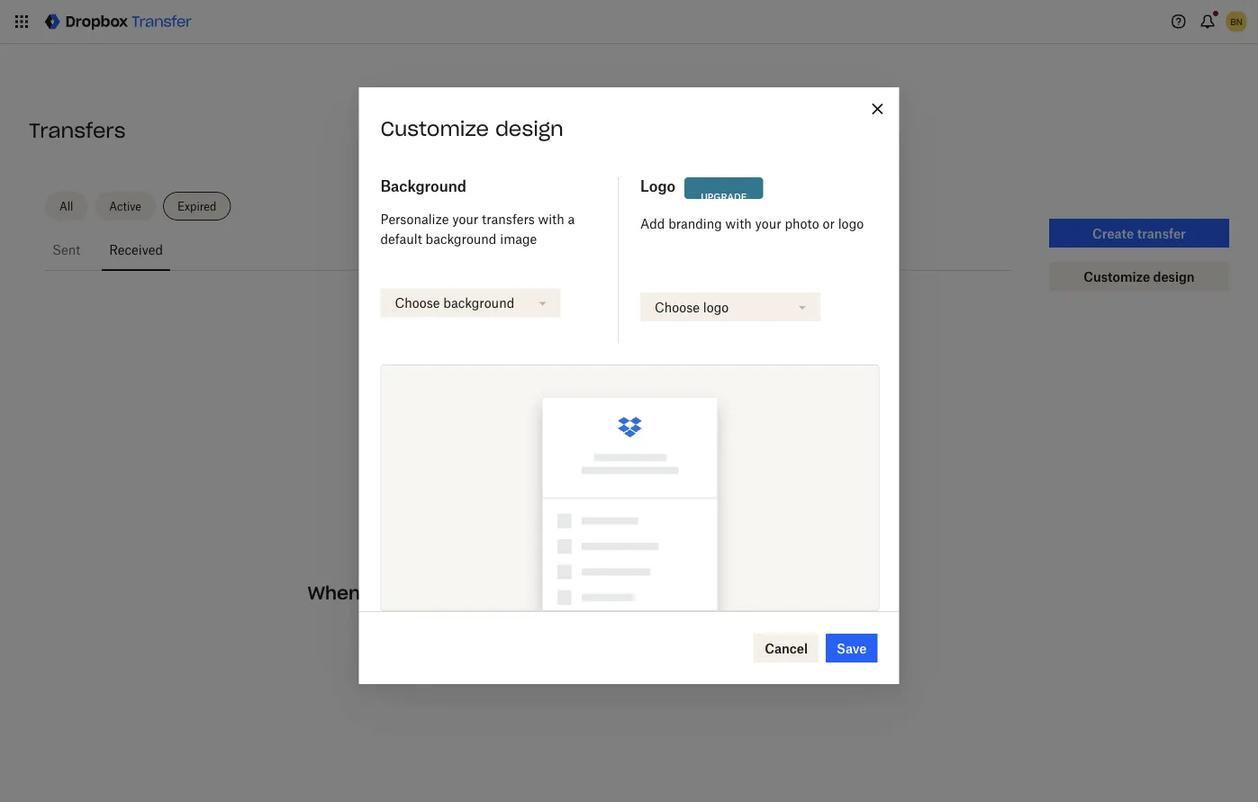 Task type: locate. For each thing, give the bounding box(es) containing it.
active
[[109, 200, 141, 213]]

a
[[568, 212, 575, 227], [480, 582, 491, 605]]

background inside choose background popup button
[[444, 296, 515, 311]]

a right transfers at top
[[568, 212, 575, 227]]

your
[[452, 212, 479, 227], [755, 216, 782, 231]]

0 horizontal spatial your
[[452, 212, 479, 227]]

your left 'photo'
[[755, 216, 782, 231]]

background
[[381, 178, 467, 195]]

1 vertical spatial background
[[444, 296, 515, 311]]

a inside personalize your transfers with a default background image
[[568, 212, 575, 227]]

0 horizontal spatial logo
[[703, 300, 729, 315]]

1 horizontal spatial logo
[[838, 216, 864, 231]]

photo
[[785, 216, 819, 231]]

0 vertical spatial background
[[426, 232, 497, 247]]

customize
[[381, 116, 489, 142]]

logo down branding
[[703, 300, 729, 315]]

choose down default
[[395, 296, 440, 311]]

logo upgrade
[[641, 178, 747, 203]]

transfer,
[[497, 582, 575, 605]]

upgrade button
[[685, 178, 763, 212]]

1 horizontal spatial a
[[568, 212, 575, 227]]

1 vertical spatial logo
[[703, 300, 729, 315]]

add
[[641, 216, 665, 231]]

expired
[[177, 200, 217, 213]]

background
[[426, 232, 497, 247], [444, 296, 515, 311]]

with down upgrade at the right top
[[726, 216, 752, 231]]

choose inside choose logo popup button
[[655, 300, 700, 315]]

sent tab
[[45, 228, 88, 271]]

add branding with your photo or logo
[[641, 216, 864, 231]]

1 horizontal spatial choose
[[655, 300, 700, 315]]

it
[[581, 582, 593, 605]]

default
[[381, 232, 422, 247]]

when
[[308, 582, 360, 605]]

tab list
[[45, 228, 1012, 271]]

choose
[[395, 296, 440, 311], [655, 300, 700, 315]]

will
[[599, 582, 629, 605]]

your left transfers at top
[[452, 212, 479, 227]]

logo
[[838, 216, 864, 231], [703, 300, 729, 315]]

0 vertical spatial a
[[568, 212, 575, 227]]

background down personalize your transfers with a default background image
[[444, 296, 515, 311]]

background down personalize
[[426, 232, 497, 247]]

1 horizontal spatial with
[[726, 216, 752, 231]]

0 horizontal spatial choose
[[395, 296, 440, 311]]

received tab
[[102, 228, 170, 271]]

1 vertical spatial a
[[480, 582, 491, 605]]

a right receive
[[480, 582, 491, 605]]

with right transfers at top
[[538, 212, 565, 227]]

personalize
[[381, 212, 449, 227]]

file transfers settings modal dialog
[[359, 87, 899, 685]]

0 vertical spatial logo
[[838, 216, 864, 231]]

choose inside choose background popup button
[[395, 296, 440, 311]]

you
[[366, 582, 400, 605]]

with
[[538, 212, 565, 227], [726, 216, 752, 231]]

with inside personalize your transfers with a default background image
[[538, 212, 565, 227]]

choose logo
[[655, 300, 729, 315]]

logo right or
[[838, 216, 864, 231]]

branding
[[669, 216, 722, 231]]

your inside personalize your transfers with a default background image
[[452, 212, 479, 227]]

expired button
[[163, 192, 231, 221]]

choose down branding
[[655, 300, 700, 315]]

0 horizontal spatial with
[[538, 212, 565, 227]]

choose for choose background
[[395, 296, 440, 311]]



Task type: vqa. For each thing, say whether or not it's contained in the screenshot.
design
yes



Task type: describe. For each thing, give the bounding box(es) containing it.
choose for choose logo
[[655, 300, 700, 315]]

cancel
[[765, 641, 808, 656]]

logo inside popup button
[[703, 300, 729, 315]]

upgrade
[[701, 192, 747, 203]]

1 horizontal spatial your
[[755, 216, 782, 231]]

save button
[[826, 634, 878, 663]]

logo
[[641, 178, 676, 195]]

image
[[500, 232, 537, 247]]

choose logo button
[[638, 290, 823, 324]]

here
[[706, 582, 749, 605]]

or
[[823, 216, 835, 231]]

tab list containing sent
[[45, 228, 1012, 271]]

appear
[[634, 582, 701, 605]]

background inside personalize your transfers with a default background image
[[426, 232, 497, 247]]

active button
[[95, 192, 156, 221]]

received
[[109, 242, 163, 257]]

customize design
[[381, 116, 564, 142]]

cancel button
[[754, 634, 819, 663]]

choose background
[[395, 296, 515, 311]]

all
[[59, 200, 73, 213]]

transfers
[[482, 212, 535, 227]]

when you receive a transfer, it will appear here
[[308, 582, 749, 605]]

receive
[[405, 582, 474, 605]]

save
[[837, 641, 867, 656]]

design
[[495, 116, 564, 142]]

transfers
[[29, 118, 126, 143]]

personalize your transfers with a default background image
[[381, 212, 575, 247]]

all button
[[45, 192, 88, 221]]

choose background button
[[378, 286, 563, 320]]

sent
[[52, 242, 80, 257]]

0 horizontal spatial a
[[480, 582, 491, 605]]



